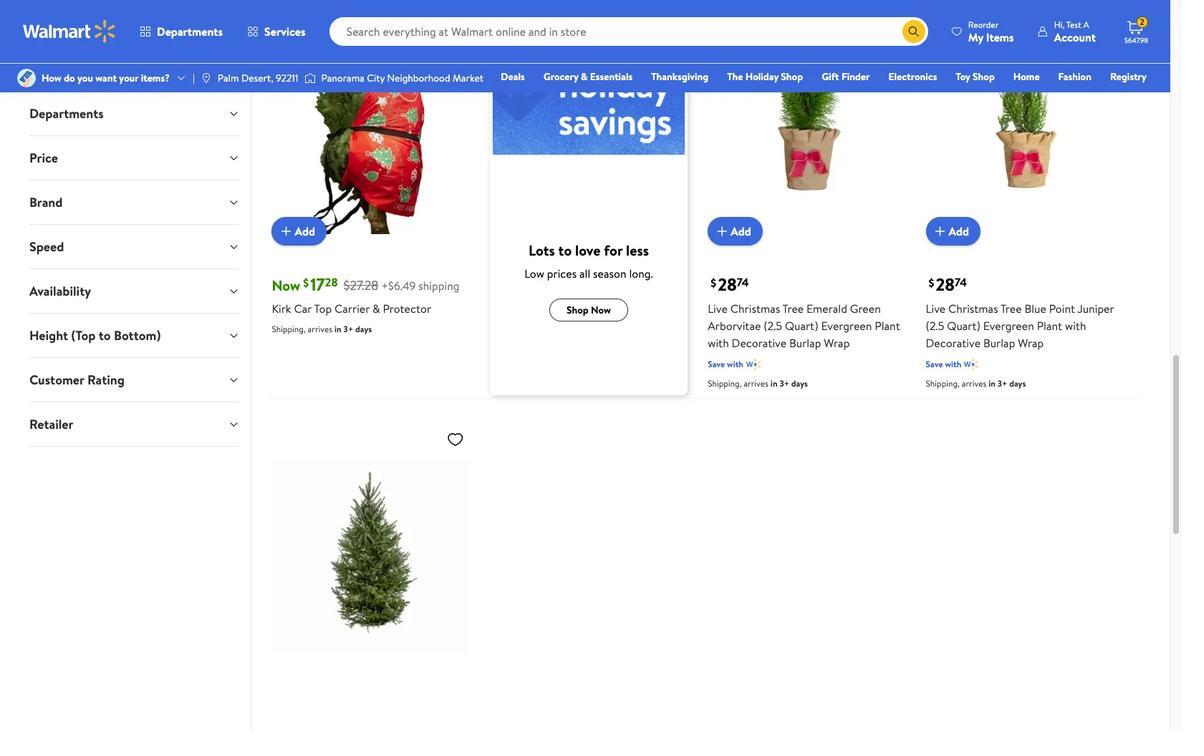 Task type: describe. For each thing, give the bounding box(es) containing it.
hi, test a account
[[1054, 18, 1096, 45]]

customer rating
[[29, 371, 125, 389]]

toy shop link
[[949, 69, 1001, 85]]

now $ 17 28 $27.28 +$6.49 shipping kirk car top carrier & protector shipping, arrives in 3+ days
[[272, 272, 460, 335]]

arrives for live christmas tree emerald green arborvitae (2.5 quart) evergreen plant with decorative burlap wrap
[[744, 377, 769, 390]]

deals
[[501, 69, 525, 84]]

live christmas tree emerald green arborvitae (2.5 quart) evergreen plant with decorative burlap wrap
[[708, 301, 900, 351]]

grocery
[[544, 69, 578, 84]]

the holiday shop
[[727, 69, 803, 84]]

items?
[[141, 71, 170, 85]]

$ inside now $ 17 28 $27.28 +$6.49 shipping kirk car top carrier & protector shipping, arrives in 3+ days
[[303, 275, 309, 291]]

brand
[[29, 193, 63, 211]]

live christmas tree emerald green arborvitae (2.5 quart) evergreen plant with decorative burlap wrap image
[[708, 0, 906, 234]]

city
[[367, 71, 385, 85]]

gift finder link
[[815, 69, 876, 85]]

17
[[310, 272, 325, 296]]

retailer tab
[[18, 403, 251, 446]]

days for live christmas tree blue point juniper (2.5 quart) evergreen plant with decorative burlap wrap
[[1009, 377, 1026, 390]]

with inside live christmas tree emerald green arborvitae (2.5 quart) evergreen plant with decorative burlap wrap
[[708, 335, 729, 351]]

grocery & essentials link
[[537, 69, 639, 85]]

retailer
[[29, 415, 73, 433]]

save with for live christmas tree blue point juniper (2.5 quart) evergreen plant with decorative burlap wrap
[[926, 358, 962, 370]]

account
[[1054, 29, 1096, 45]]

walmart+
[[1104, 90, 1147, 104]]

desert,
[[241, 71, 273, 85]]

how do you want your items?
[[42, 71, 170, 85]]

+$6.49
[[381, 278, 416, 294]]

finder
[[842, 69, 870, 84]]

in for live christmas tree blue point juniper (2.5 quart) evergreen plant with decorative burlap wrap
[[989, 377, 996, 390]]

to inside lots to love for less low prices all season long.
[[558, 241, 572, 260]]

a
[[1084, 18, 1089, 30]]

shipping, arrives in 3+ days for live christmas tree emerald green arborvitae (2.5 quart) evergreen plant with decorative burlap wrap
[[708, 377, 808, 390]]

registry one debit
[[1037, 69, 1147, 104]]

registry
[[1110, 69, 1147, 84]]

decorative for live christmas tree emerald green arborvitae (2.5 quart) evergreen plant with decorative burlap wrap
[[732, 335, 787, 351]]

wrap for blue
[[1018, 335, 1044, 351]]

height (top to bottom)
[[29, 327, 161, 345]]

essentials
[[590, 69, 633, 84]]

$ 28 74 for live christmas tree emerald green arborvitae (2.5 quart) evergreen plant with decorative burlap wrap
[[711, 272, 749, 296]]

market
[[453, 71, 484, 85]]

price
[[29, 149, 58, 167]]

my
[[968, 29, 984, 45]]

add to cart image for 28
[[932, 223, 949, 240]]

departments inside departments dropdown button
[[29, 105, 104, 122]]

holiday
[[746, 69, 779, 84]]

 image for panorama
[[304, 71, 316, 85]]

thanksgiving link
[[645, 69, 715, 85]]

customer rating tab
[[18, 358, 251, 402]]

live christmas tree blue point juniper (2.5 quart) evergreen plant with decorative burlap wrap
[[926, 301, 1114, 351]]

add for live christmas tree emerald green arborvitae (2.5 quart) evergreen plant with decorative burlap wrap
[[731, 223, 751, 239]]

walmart+ link
[[1098, 89, 1153, 105]]

28 inside now $ 17 28 $27.28 +$6.49 shipping kirk car top carrier & protector shipping, arrives in 3+ days
[[325, 275, 338, 290]]

toy shop
[[956, 69, 995, 84]]

save with for live christmas tree emerald green arborvitae (2.5 quart) evergreen plant with decorative burlap wrap
[[708, 358, 744, 370]]

(top
[[71, 327, 96, 345]]

brand tab
[[18, 181, 251, 224]]

one debit link
[[1031, 89, 1092, 105]]

customer
[[29, 371, 84, 389]]

walmart plus image for live christmas tree blue point juniper (2.5 quart) evergreen plant with decorative burlap wrap
[[964, 357, 979, 372]]

$ 28 74 for live christmas tree blue point juniper (2.5 quart) evergreen plant with decorative burlap wrap
[[929, 272, 967, 296]]

tree for emerald
[[783, 301, 804, 317]]

burlap for emerald
[[789, 335, 821, 351]]

the
[[727, 69, 743, 84]]

services button
[[235, 14, 318, 49]]

panorama city neighborhood market
[[321, 71, 484, 85]]

3+ for live christmas tree blue point juniper (2.5 quart) evergreen plant with decorative burlap wrap
[[998, 377, 1007, 390]]

shipping, for live christmas tree blue point juniper (2.5 quart) evergreen plant with decorative burlap wrap
[[926, 377, 960, 390]]

car
[[294, 301, 312, 317]]

love
[[575, 241, 601, 260]]

services
[[264, 24, 306, 39]]

$27.28
[[344, 276, 379, 294]]

add to favorites list, expert gardener frasier fir 6' live cut christmas tree (1 count) image
[[447, 430, 464, 448]]

emerald
[[807, 301, 847, 317]]

3+ inside now $ 17 28 $27.28 +$6.49 shipping kirk car top carrier & protector shipping, arrives in 3+ days
[[344, 323, 353, 335]]

christmas for live christmas tree blue point juniper (2.5 quart) evergreen plant with decorative burlap wrap
[[948, 301, 998, 317]]

neighborhood
[[387, 71, 450, 85]]

registry link
[[1104, 69, 1153, 85]]

$ for live christmas tree blue point juniper (2.5 quart) evergreen plant with decorative burlap wrap
[[929, 275, 934, 291]]

days inside now $ 17 28 $27.28 +$6.49 shipping kirk car top carrier & protector shipping, arrives in 3+ days
[[355, 323, 372, 335]]

arrives for live christmas tree blue point juniper (2.5 quart) evergreen plant with decorative burlap wrap
[[962, 377, 987, 390]]

evergreen for emerald
[[821, 318, 872, 334]]

live for live christmas tree emerald green arborvitae (2.5 quart) evergreen plant with decorative burlap wrap
[[708, 301, 728, 317]]

juniper
[[1078, 301, 1114, 317]]

departments button
[[18, 92, 251, 135]]

shipping
[[418, 278, 460, 294]]

2 $647.98
[[1125, 16, 1148, 45]]

long.
[[629, 266, 653, 281]]

kirk
[[272, 301, 291, 317]]

deals link
[[495, 69, 531, 85]]

debit
[[1061, 90, 1085, 104]]

height (top to bottom) tab
[[18, 314, 251, 357]]

speed
[[29, 238, 64, 256]]

plant for point
[[1037, 318, 1062, 334]]

expert gardener frasier fir 6' live cut christmas tree (1 count) image
[[272, 425, 470, 692]]

top
[[314, 301, 332, 317]]

gift
[[822, 69, 839, 84]]

tree for blue
[[1001, 301, 1022, 317]]

$647.98
[[1125, 35, 1148, 45]]

wrap for emerald
[[824, 335, 850, 351]]

grocery & essentials
[[544, 69, 633, 84]]

availability button
[[18, 269, 251, 313]]

all
[[580, 266, 590, 281]]

you
[[77, 71, 93, 85]]

add button for live christmas tree emerald green arborvitae (2.5 quart) evergreen plant with decorative burlap wrap
[[708, 217, 763, 246]]

live for live christmas tree blue point juniper (2.5 quart) evergreen plant with decorative burlap wrap
[[926, 301, 946, 317]]

electronics link
[[882, 69, 944, 85]]

speed tab
[[18, 225, 251, 269]]

lots
[[529, 241, 555, 260]]



Task type: vqa. For each thing, say whether or not it's contained in the screenshot.
the 2 out of 5 stars and up, 202 items radio
no



Task type: locate. For each thing, give the bounding box(es) containing it.
one
[[1037, 90, 1059, 104]]

quart)
[[785, 318, 818, 334], [947, 318, 981, 334]]

1 add from the left
[[295, 223, 315, 239]]

add to cart image
[[277, 223, 295, 240], [932, 223, 949, 240]]

Search search field
[[329, 17, 928, 46]]

0 horizontal spatial add to cart image
[[277, 223, 295, 240]]

items
[[986, 29, 1014, 45]]

burlap
[[789, 335, 821, 351], [983, 335, 1015, 351]]

1 horizontal spatial save
[[926, 358, 943, 370]]

shop right toy
[[973, 69, 995, 84]]

in for live christmas tree emerald green arborvitae (2.5 quart) evergreen plant with decorative burlap wrap
[[771, 377, 778, 390]]

evergreen down "green"
[[821, 318, 872, 334]]

1 decorative from the left
[[732, 335, 787, 351]]

departments button
[[128, 14, 235, 49]]

evergreen inside live christmas tree emerald green arborvitae (2.5 quart) evergreen plant with decorative burlap wrap
[[821, 318, 872, 334]]

&
[[581, 69, 588, 84], [372, 301, 380, 317]]

how
[[42, 71, 61, 85]]

walmart image
[[23, 20, 116, 43]]

2 horizontal spatial 28
[[936, 272, 955, 296]]

point
[[1049, 301, 1075, 317]]

1 save from the left
[[708, 358, 725, 370]]

shop right the holiday
[[781, 69, 803, 84]]

shipping, inside now $ 17 28 $27.28 +$6.49 shipping kirk car top carrier & protector shipping, arrives in 3+ days
[[272, 323, 306, 335]]

height (top to bottom) button
[[18, 314, 251, 357]]

1 tree from the left
[[783, 301, 804, 317]]

2 live from the left
[[926, 301, 946, 317]]

wrap inside "live christmas tree blue point juniper (2.5 quart) evergreen plant with decorative burlap wrap"
[[1018, 335, 1044, 351]]

burlap for blue
[[983, 335, 1015, 351]]

2 (2.5 from the left
[[926, 318, 944, 334]]

walmart plus image down arborvitae
[[746, 357, 761, 372]]

save for live christmas tree emerald green arborvitae (2.5 quart) evergreen plant with decorative burlap wrap
[[708, 358, 725, 370]]

1 burlap from the left
[[789, 335, 821, 351]]

days for live christmas tree emerald green arborvitae (2.5 quart) evergreen plant with decorative burlap wrap
[[791, 377, 808, 390]]

live up arborvitae
[[708, 301, 728, 317]]

decorative inside live christmas tree emerald green arborvitae (2.5 quart) evergreen plant with decorative burlap wrap
[[732, 335, 787, 351]]

1 horizontal spatial days
[[791, 377, 808, 390]]

low
[[524, 266, 544, 281]]

74 for live christmas tree blue point juniper (2.5 quart) evergreen plant with decorative burlap wrap
[[955, 275, 967, 290]]

92211
[[276, 71, 298, 85]]

1 add to cart image from the left
[[277, 223, 295, 240]]

0 horizontal spatial departments
[[29, 105, 104, 122]]

add button for live christmas tree blue point juniper (2.5 quart) evergreen plant with decorative burlap wrap
[[926, 217, 981, 246]]

1 horizontal spatial to
[[558, 241, 572, 260]]

live inside "live christmas tree blue point juniper (2.5 quart) evergreen plant with decorative burlap wrap"
[[926, 301, 946, 317]]

days down carrier
[[355, 323, 372, 335]]

plant
[[875, 318, 900, 334], [1037, 318, 1062, 334]]

3+ for live christmas tree emerald green arborvitae (2.5 quart) evergreen plant with decorative burlap wrap
[[780, 377, 789, 390]]

2 horizontal spatial add
[[949, 223, 969, 239]]

quart) for emerald
[[785, 318, 818, 334]]

hi,
[[1054, 18, 1065, 30]]

1 vertical spatial to
[[99, 327, 111, 345]]

in inside now $ 17 28 $27.28 +$6.49 shipping kirk car top carrier & protector shipping, arrives in 3+ days
[[335, 323, 342, 335]]

plant down "green"
[[875, 318, 900, 334]]

28 for live christmas tree blue point juniper (2.5 quart) evergreen plant with decorative burlap wrap
[[936, 272, 955, 296]]

1 horizontal spatial arrives
[[744, 377, 769, 390]]

wrap down "blue"
[[1018, 335, 1044, 351]]

to
[[558, 241, 572, 260], [99, 327, 111, 345]]

1 horizontal spatial evergreen
[[983, 318, 1034, 334]]

& right grocery at the left top of the page
[[581, 69, 588, 84]]

1 horizontal spatial wrap
[[1018, 335, 1044, 351]]

add for live christmas tree blue point juniper (2.5 quart) evergreen plant with decorative burlap wrap
[[949, 223, 969, 239]]

0 horizontal spatial burlap
[[789, 335, 821, 351]]

wrap down emerald
[[824, 335, 850, 351]]

1 horizontal spatial save with
[[926, 358, 962, 370]]

2 horizontal spatial arrives
[[962, 377, 987, 390]]

panorama
[[321, 71, 364, 85]]

days down "live christmas tree blue point juniper (2.5 quart) evergreen plant with decorative burlap wrap"
[[1009, 377, 1026, 390]]

do
[[64, 71, 75, 85]]

1 horizontal spatial &
[[581, 69, 588, 84]]

price tab
[[18, 136, 251, 180]]

0 horizontal spatial walmart plus image
[[746, 357, 761, 372]]

0 horizontal spatial &
[[372, 301, 380, 317]]

christmas inside live christmas tree emerald green arborvitae (2.5 quart) evergreen plant with decorative burlap wrap
[[730, 301, 780, 317]]

1 horizontal spatial  image
[[304, 71, 316, 85]]

1 horizontal spatial in
[[771, 377, 778, 390]]

burlap inside live christmas tree emerald green arborvitae (2.5 quart) evergreen plant with decorative burlap wrap
[[789, 335, 821, 351]]

2 horizontal spatial in
[[989, 377, 996, 390]]

walmart plus image down "live christmas tree blue point juniper (2.5 quart) evergreen plant with decorative burlap wrap"
[[964, 357, 979, 372]]

3 $ from the left
[[929, 275, 934, 291]]

quart) inside "live christmas tree blue point juniper (2.5 quart) evergreen plant with decorative burlap wrap"
[[947, 318, 981, 334]]

protector
[[383, 301, 431, 317]]

live christmas tree blue point juniper (2.5 quart) evergreen plant with decorative burlap wrap image
[[926, 0, 1124, 234]]

plant inside "live christmas tree blue point juniper (2.5 quart) evergreen plant with decorative burlap wrap"
[[1037, 318, 1062, 334]]

shipping,
[[272, 323, 306, 335], [708, 377, 742, 390], [926, 377, 960, 390]]

live inside live christmas tree emerald green arborvitae (2.5 quart) evergreen plant with decorative burlap wrap
[[708, 301, 728, 317]]

availability
[[29, 282, 91, 300]]

1 walmart plus image from the left
[[746, 357, 761, 372]]

1 horizontal spatial (2.5
[[926, 318, 944, 334]]

28 for live christmas tree emerald green arborvitae (2.5 quart) evergreen plant with decorative burlap wrap
[[718, 272, 737, 296]]

2 horizontal spatial shipping,
[[926, 377, 960, 390]]

2 horizontal spatial days
[[1009, 377, 1026, 390]]

0 horizontal spatial (2.5
[[764, 318, 782, 334]]

departments down "do"
[[29, 105, 104, 122]]

1 horizontal spatial decorative
[[926, 335, 981, 351]]

3+ down live christmas tree emerald green arborvitae (2.5 quart) evergreen plant with decorative burlap wrap
[[780, 377, 789, 390]]

0 horizontal spatial add button
[[272, 217, 327, 246]]

departments up |
[[157, 24, 223, 39]]

availability tab
[[18, 269, 251, 313]]

fashion link
[[1052, 69, 1098, 85]]

to right (top at top
[[99, 327, 111, 345]]

0 horizontal spatial add
[[295, 223, 315, 239]]

74 for live christmas tree emerald green arborvitae (2.5 quart) evergreen plant with decorative burlap wrap
[[737, 275, 749, 290]]

christmas inside "live christmas tree blue point juniper (2.5 quart) evergreen plant with decorative burlap wrap"
[[948, 301, 998, 317]]

less
[[626, 241, 649, 260]]

quart) inside live christmas tree emerald green arborvitae (2.5 quart) evergreen plant with decorative burlap wrap
[[785, 318, 818, 334]]

customer rating button
[[18, 358, 251, 402]]

your
[[119, 71, 138, 85]]

(2.5 inside live christmas tree emerald green arborvitae (2.5 quart) evergreen plant with decorative burlap wrap
[[764, 318, 782, 334]]

1 horizontal spatial walmart plus image
[[964, 357, 979, 372]]

live
[[708, 301, 728, 317], [926, 301, 946, 317]]

departments inside departments popup button
[[157, 24, 223, 39]]

electronics
[[889, 69, 937, 84]]

palm
[[218, 71, 239, 85]]

tree left "blue"
[[1001, 301, 1022, 317]]

for
[[604, 241, 623, 260]]

0 vertical spatial to
[[558, 241, 572, 260]]

1 live from the left
[[708, 301, 728, 317]]

& inside now $ 17 28 $27.28 +$6.49 shipping kirk car top carrier & protector shipping, arrives in 3+ days
[[372, 301, 380, 317]]

0 horizontal spatial 74
[[737, 275, 749, 290]]

0 horizontal spatial christmas
[[730, 301, 780, 317]]

2 horizontal spatial add button
[[926, 217, 981, 246]]

74
[[737, 275, 749, 290], [955, 275, 967, 290]]

0 horizontal spatial tree
[[783, 301, 804, 317]]

arborvitae
[[708, 318, 761, 334]]

1 horizontal spatial tree
[[1001, 301, 1022, 317]]

0 horizontal spatial shipping,
[[272, 323, 306, 335]]

evergreen inside "live christmas tree blue point juniper (2.5 quart) evergreen plant with decorative burlap wrap"
[[983, 318, 1034, 334]]

0 horizontal spatial in
[[335, 323, 342, 335]]

$ 28 74
[[711, 272, 749, 296], [929, 272, 967, 296]]

test
[[1066, 18, 1081, 30]]

2 evergreen from the left
[[983, 318, 1034, 334]]

& inside grocery & essentials link
[[581, 69, 588, 84]]

1 christmas from the left
[[730, 301, 780, 317]]

lots to love for less.low prices all season long. shop now image
[[490, 9, 688, 158]]

1 horizontal spatial departments
[[157, 24, 223, 39]]

0 horizontal spatial $ 28 74
[[711, 272, 749, 296]]

1 add button from the left
[[272, 217, 327, 246]]

season
[[593, 266, 626, 281]]

1 horizontal spatial live
[[926, 301, 946, 317]]

toy
[[956, 69, 970, 84]]

 image right 92211
[[304, 71, 316, 85]]

home
[[1013, 69, 1040, 84]]

0 vertical spatial &
[[581, 69, 588, 84]]

add to cart image
[[714, 223, 731, 240]]

0 horizontal spatial save
[[708, 358, 725, 370]]

0 horizontal spatial decorative
[[732, 335, 787, 351]]

1 wrap from the left
[[824, 335, 850, 351]]

$ for live christmas tree emerald green arborvitae (2.5 quart) evergreen plant with decorative burlap wrap
[[711, 275, 716, 291]]

2 $ from the left
[[711, 275, 716, 291]]

2 $ 28 74 from the left
[[929, 272, 967, 296]]

1 vertical spatial &
[[372, 301, 380, 317]]

carrier
[[334, 301, 370, 317]]

departments tab
[[18, 92, 251, 135]]

|
[[193, 71, 195, 85]]

3 add button from the left
[[926, 217, 981, 246]]

1 horizontal spatial burlap
[[983, 335, 1015, 351]]

now
[[272, 276, 300, 295]]

decorative for live christmas tree blue point juniper (2.5 quart) evergreen plant with decorative burlap wrap
[[926, 335, 981, 351]]

0 horizontal spatial 3+
[[344, 323, 353, 335]]

add to cart image for $27.28
[[277, 223, 295, 240]]

tree
[[783, 301, 804, 317], [1001, 301, 1022, 317]]

fashion
[[1058, 69, 1092, 84]]

add for kirk car top carrier & protector
[[295, 223, 315, 239]]

1 save with from the left
[[708, 358, 744, 370]]

evergreen down "blue"
[[983, 318, 1034, 334]]

2 burlap from the left
[[983, 335, 1015, 351]]

christmas left "blue"
[[948, 301, 998, 317]]

shipping, arrives in 3+ days
[[708, 377, 808, 390], [926, 377, 1026, 390]]

quart) for blue
[[947, 318, 981, 334]]

1 horizontal spatial 3+
[[780, 377, 789, 390]]

(2.5 for live christmas tree emerald green arborvitae (2.5 quart) evergreen plant with decorative burlap wrap
[[764, 318, 782, 334]]

lots to love for less low prices all season long.
[[524, 241, 653, 281]]

arrives inside now $ 17 28 $27.28 +$6.49 shipping kirk car top carrier & protector shipping, arrives in 3+ days
[[308, 323, 333, 335]]

2 horizontal spatial $
[[929, 275, 934, 291]]

1 vertical spatial departments
[[29, 105, 104, 122]]

walmart plus image for live christmas tree emerald green arborvitae (2.5 quart) evergreen plant with decorative burlap wrap
[[746, 357, 761, 372]]

$
[[303, 275, 309, 291], [711, 275, 716, 291], [929, 275, 934, 291]]

in down carrier
[[335, 323, 342, 335]]

 image
[[200, 72, 212, 84]]

1 74 from the left
[[737, 275, 749, 290]]

1 (2.5 from the left
[[764, 318, 782, 334]]

add button for kirk car top carrier & protector
[[272, 217, 327, 246]]

add button
[[272, 217, 327, 246], [708, 217, 763, 246], [926, 217, 981, 246]]

christmas up arborvitae
[[730, 301, 780, 317]]

1 horizontal spatial add to cart image
[[932, 223, 949, 240]]

0 horizontal spatial quart)
[[785, 318, 818, 334]]

2 wrap from the left
[[1018, 335, 1044, 351]]

evergreen for blue
[[983, 318, 1034, 334]]

save with
[[708, 358, 744, 370], [926, 358, 962, 370]]

christmas for live christmas tree emerald green arborvitae (2.5 quart) evergreen plant with decorative burlap wrap
[[730, 301, 780, 317]]

1 horizontal spatial shipping,
[[708, 377, 742, 390]]

1 horizontal spatial plant
[[1037, 318, 1062, 334]]

2 add from the left
[[731, 223, 751, 239]]

palm desert, 92211
[[218, 71, 298, 85]]

1 $ from the left
[[303, 275, 309, 291]]

1 $ 28 74 from the left
[[711, 272, 749, 296]]

2 add button from the left
[[708, 217, 763, 246]]

to left love
[[558, 241, 572, 260]]

1 horizontal spatial $ 28 74
[[929, 272, 967, 296]]

to inside dropdown button
[[99, 327, 111, 345]]

days
[[355, 323, 372, 335], [791, 377, 808, 390], [1009, 377, 1026, 390]]

0 horizontal spatial shipping, arrives in 3+ days
[[708, 377, 808, 390]]

28
[[718, 272, 737, 296], [936, 272, 955, 296], [325, 275, 338, 290]]

1 horizontal spatial 74
[[955, 275, 967, 290]]

save for live christmas tree blue point juniper (2.5 quart) evergreen plant with decorative burlap wrap
[[926, 358, 943, 370]]

3 add from the left
[[949, 223, 969, 239]]

rating
[[87, 371, 125, 389]]

plant down point
[[1037, 318, 1062, 334]]

 image left how
[[17, 69, 36, 87]]

the holiday shop link
[[721, 69, 810, 85]]

2 christmas from the left
[[948, 301, 998, 317]]

home link
[[1007, 69, 1046, 85]]

price button
[[18, 136, 251, 180]]

2 save with from the left
[[926, 358, 962, 370]]

plant for green
[[875, 318, 900, 334]]

1 horizontal spatial add button
[[708, 217, 763, 246]]

(2.5 for live christmas tree blue point juniper (2.5 quart) evergreen plant with decorative burlap wrap
[[926, 318, 944, 334]]

2
[[1140, 16, 1145, 28]]

0 vertical spatial departments
[[157, 24, 223, 39]]

speed button
[[18, 225, 251, 269]]

live right "green"
[[926, 301, 946, 317]]

thanksgiving
[[651, 69, 709, 84]]

1 horizontal spatial add
[[731, 223, 751, 239]]

shipping, arrives in 3+ days for live christmas tree blue point juniper (2.5 quart) evergreen plant with decorative burlap wrap
[[926, 377, 1026, 390]]

1 horizontal spatial 28
[[718, 272, 737, 296]]

want
[[95, 71, 117, 85]]

3+ down "live christmas tree blue point juniper (2.5 quart) evergreen plant with decorative burlap wrap"
[[998, 377, 1007, 390]]

days down live christmas tree emerald green arborvitae (2.5 quart) evergreen plant with decorative burlap wrap
[[791, 377, 808, 390]]

tree inside "live christmas tree blue point juniper (2.5 quart) evergreen plant with decorative burlap wrap"
[[1001, 301, 1022, 317]]

0 horizontal spatial save with
[[708, 358, 744, 370]]

2 shipping, arrives in 3+ days from the left
[[926, 377, 1026, 390]]

shop
[[781, 69, 803, 84], [973, 69, 995, 84]]

0 horizontal spatial live
[[708, 301, 728, 317]]

0 horizontal spatial $
[[303, 275, 309, 291]]

wrap inside live christmas tree emerald green arborvitae (2.5 quart) evergreen plant with decorative burlap wrap
[[824, 335, 850, 351]]

0 horizontal spatial days
[[355, 323, 372, 335]]

 image for how
[[17, 69, 36, 87]]

burlap inside "live christmas tree blue point juniper (2.5 quart) evergreen plant with decorative burlap wrap"
[[983, 335, 1015, 351]]

1 shipping, arrives in 3+ days from the left
[[708, 377, 808, 390]]

2 horizontal spatial 3+
[[998, 377, 1007, 390]]

Walmart Site-Wide search field
[[329, 17, 928, 46]]

tree inside live christmas tree emerald green arborvitae (2.5 quart) evergreen plant with decorative burlap wrap
[[783, 301, 804, 317]]

2 quart) from the left
[[947, 318, 981, 334]]

& right carrier
[[372, 301, 380, 317]]

3+
[[344, 323, 353, 335], [780, 377, 789, 390], [998, 377, 1007, 390]]

2 decorative from the left
[[926, 335, 981, 351]]

evergreen
[[821, 318, 872, 334], [983, 318, 1034, 334]]

2 save from the left
[[926, 358, 943, 370]]

(2.5 inside "live christmas tree blue point juniper (2.5 quart) evergreen plant with decorative burlap wrap"
[[926, 318, 944, 334]]

0 horizontal spatial shop
[[781, 69, 803, 84]]

0 horizontal spatial plant
[[875, 318, 900, 334]]

walmart plus image
[[746, 357, 761, 372], [964, 357, 979, 372]]

christmas
[[730, 301, 780, 317], [948, 301, 998, 317]]

2 shop from the left
[[973, 69, 995, 84]]

0 horizontal spatial arrives
[[308, 323, 333, 335]]

1 plant from the left
[[875, 318, 900, 334]]

search icon image
[[908, 26, 920, 37]]

3+ down carrier
[[344, 323, 353, 335]]

shipping, for live christmas tree emerald green arborvitae (2.5 quart) evergreen plant with decorative burlap wrap
[[708, 377, 742, 390]]

with
[[1065, 318, 1086, 334], [708, 335, 729, 351], [727, 358, 744, 370], [945, 358, 962, 370]]

decorative
[[732, 335, 787, 351], [926, 335, 981, 351]]

1 horizontal spatial shop
[[973, 69, 995, 84]]

2 add to cart image from the left
[[932, 223, 949, 240]]

1 shop from the left
[[781, 69, 803, 84]]

brand button
[[18, 181, 251, 224]]

0 horizontal spatial 28
[[325, 275, 338, 290]]

in down live christmas tree emerald green arborvitae (2.5 quart) evergreen plant with decorative burlap wrap
[[771, 377, 778, 390]]

1 quart) from the left
[[785, 318, 818, 334]]

1 horizontal spatial christmas
[[948, 301, 998, 317]]

blue
[[1025, 301, 1046, 317]]

prices
[[547, 266, 577, 281]]

1 evergreen from the left
[[821, 318, 872, 334]]

gift finder
[[822, 69, 870, 84]]

in
[[335, 323, 342, 335], [771, 377, 778, 390], [989, 377, 996, 390]]

2 walmart plus image from the left
[[964, 357, 979, 372]]

0 horizontal spatial wrap
[[824, 335, 850, 351]]

0 horizontal spatial evergreen
[[821, 318, 872, 334]]

reorder
[[968, 18, 999, 30]]

retailer button
[[18, 403, 251, 446]]

plant inside live christmas tree emerald green arborvitae (2.5 quart) evergreen plant with decorative burlap wrap
[[875, 318, 900, 334]]

2 tree from the left
[[1001, 301, 1022, 317]]

kirk car top carrier & protector image
[[272, 0, 470, 234]]

tree left emerald
[[783, 301, 804, 317]]

with inside "live christmas tree blue point juniper (2.5 quart) evergreen plant with decorative burlap wrap"
[[1065, 318, 1086, 334]]

2 plant from the left
[[1037, 318, 1062, 334]]

 image
[[17, 69, 36, 87], [304, 71, 316, 85]]

1 horizontal spatial shipping, arrives in 3+ days
[[926, 377, 1026, 390]]

green
[[850, 301, 881, 317]]

0 horizontal spatial to
[[99, 327, 111, 345]]

2 74 from the left
[[955, 275, 967, 290]]

bottom)
[[114, 327, 161, 345]]

1 horizontal spatial $
[[711, 275, 716, 291]]

1 horizontal spatial quart)
[[947, 318, 981, 334]]

in down "live christmas tree blue point juniper (2.5 quart) evergreen plant with decorative burlap wrap"
[[989, 377, 996, 390]]

height
[[29, 327, 68, 345]]

0 horizontal spatial  image
[[17, 69, 36, 87]]

decorative inside "live christmas tree blue point juniper (2.5 quart) evergreen plant with decorative burlap wrap"
[[926, 335, 981, 351]]



